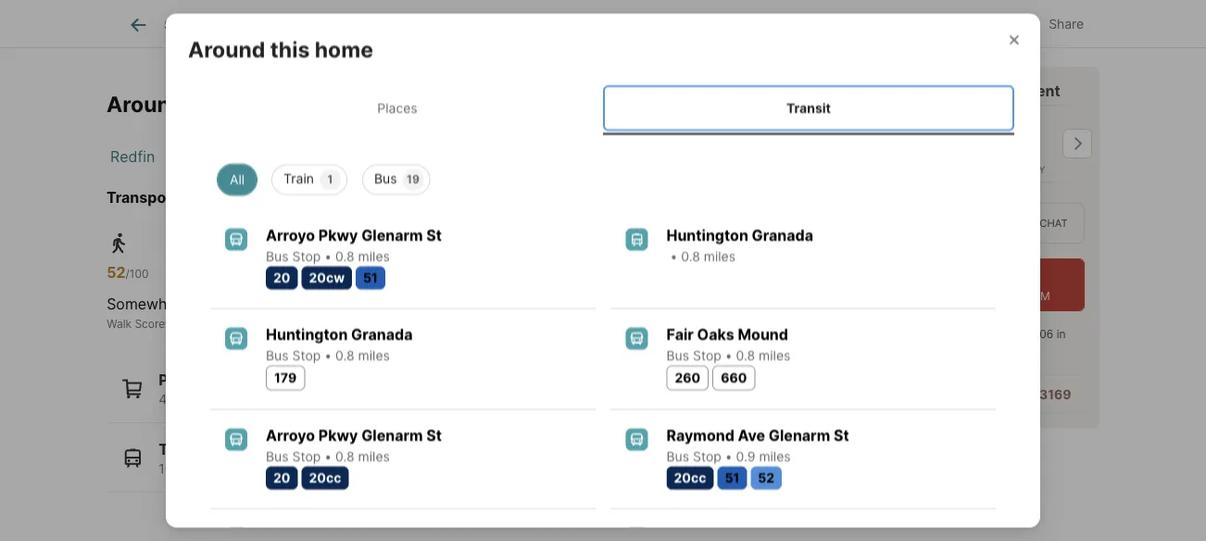 Task type: locate. For each thing, give the bounding box(es) containing it.
st for 20cw
[[426, 226, 442, 244]]

1 horizontal spatial around
[[188, 36, 265, 62]]

pkwy
[[318, 226, 358, 244], [318, 426, 358, 444]]

51 up transit
[[363, 270, 378, 285]]

1 vertical spatial arroyo pkwy glenarm st bus stop • 0.8 miles
[[266, 426, 442, 464]]

91106
[[1022, 328, 1054, 341]]

20
[[273, 270, 290, 285], [273, 470, 290, 486]]

miles up oaks
[[704, 248, 736, 264]]

stop
[[292, 248, 321, 264], [292, 347, 321, 363], [693, 347, 721, 363], [292, 448, 321, 464], [693, 448, 721, 464]]

1 somewhat from the left
[[107, 296, 181, 314]]

fair oaks mound bus stop • 0.8 miles
[[667, 325, 791, 363]]

places inside places tab
[[377, 100, 418, 115]]

20cc down raymond
[[674, 470, 706, 486]]

places 4 groceries, 26 restaurants, 6 parks
[[159, 372, 377, 408]]

0 vertical spatial arroyo pkwy glenarm st bus stop • 0.8 miles
[[266, 226, 442, 264]]

bus up 'some'
[[266, 248, 289, 264]]

0 horizontal spatial transit
[[159, 441, 209, 459]]

bus down raymond
[[667, 448, 689, 464]]

1 vertical spatial this
[[189, 92, 228, 117]]

score for somewhat
[[135, 317, 165, 331]]

1 horizontal spatial this
[[270, 36, 310, 62]]

1 vertical spatial places
[[159, 372, 207, 390]]

st for 20cc
[[426, 426, 442, 444]]

1 tab from the left
[[229, 3, 328, 47]]

31
[[286, 264, 303, 282]]

score inside some transit transit score ®
[[325, 317, 355, 331]]

4 left groceries,
[[159, 392, 167, 408]]

pkwy up 258,
[[318, 426, 358, 444]]

0 vertical spatial tour
[[824, 82, 858, 100]]

miles inside raymond ave glenarm st bus stop • 0.9 miles
[[759, 448, 791, 464]]

huntington granada • 0.8 miles
[[667, 226, 813, 264]]

3 tab from the left
[[467, 3, 615, 47]]

tour for tour with a redfin premier agent
[[824, 82, 858, 100]]

1 pkwy from the top
[[318, 226, 358, 244]]

0 vertical spatial huntington
[[667, 226, 748, 244]]

previous image
[[817, 129, 847, 159]]

2 pkwy from the top
[[318, 426, 358, 444]]

2
[[255, 189, 264, 207]]

the
[[867, 344, 884, 358]]

places up groceries,
[[159, 372, 207, 390]]

agent
[[1019, 82, 1060, 100]]

arroyo pkwy glenarm st bus stop • 0.8 miles up 20cw
[[266, 226, 442, 264]]

® for walkable
[[165, 317, 172, 331]]

bus inside raymond ave glenarm st bus stop • 0.9 miles
[[667, 448, 689, 464]]

around this home inside dialog
[[188, 36, 373, 62]]

(626)
[[969, 386, 1004, 402]]

tab
[[229, 3, 328, 47], [328, 3, 467, 47], [467, 3, 615, 47], [615, 3, 707, 47]]

1 vertical spatial 4
[[159, 392, 167, 408]]

this inside around this home element
[[270, 36, 310, 62]]

score inside the somewhat walkable walk score ®
[[135, 317, 165, 331]]

bus image down "walkable"
[[225, 327, 247, 349]]

/100 up walk at the bottom left of page
[[126, 268, 149, 281]]

2 vertical spatial transit
[[159, 441, 209, 459]]

bus up 179
[[266, 347, 289, 363]]

transit down 'some'
[[286, 317, 322, 331]]

stop right 20cc,
[[292, 448, 321, 464]]

arroyo pkwy glenarm st bus stop • 0.8 miles for 20cw
[[266, 226, 442, 264]]

glenarm down ter
[[361, 226, 423, 244]]

® inside some transit transit score ®
[[355, 317, 363, 331]]

arroyo
[[266, 226, 315, 244], [266, 426, 315, 444]]

2 somewhat from the left
[[414, 296, 489, 314]]

bus image
[[225, 228, 247, 250], [225, 428, 247, 450], [225, 527, 247, 541], [626, 527, 648, 541]]

/100 for 52
[[126, 268, 149, 281]]

0 vertical spatial places
[[377, 100, 418, 115]]

• inside raymond ave glenarm st bus stop • 0.9 miles
[[725, 448, 732, 464]]

stop down raymond
[[693, 448, 721, 464]]

0 vertical spatial 4
[[924, 124, 947, 164]]

some transit transit score ®
[[286, 296, 375, 331]]

/100 inside the 52 /100
[[126, 268, 149, 281]]

granada inside huntington granada • 0.8 miles
[[752, 226, 813, 244]]

list box
[[203, 157, 1003, 195]]

none button containing 5
[[1000, 105, 1074, 183]]

stop for 51
[[693, 448, 721, 464]]

1 vertical spatial arroyo
[[266, 426, 315, 444]]

around this home dialog
[[166, 14, 1040, 541]]

tour inside list box
[[954, 217, 983, 229]]

•
[[324, 248, 332, 264], [670, 248, 677, 264], [324, 347, 332, 363], [725, 347, 732, 363], [324, 448, 332, 464], [725, 448, 732, 464]]

redfin up transportation at left
[[110, 148, 155, 166]]

0.8 up the fair
[[681, 248, 700, 264]]

1 vertical spatial granada
[[351, 325, 413, 343]]

transit up previous image
[[787, 100, 831, 115]]

1 horizontal spatial huntington
[[667, 226, 748, 244]]

home up los
[[233, 92, 292, 117]]

1 vertical spatial transit
[[286, 317, 322, 331]]

1 ® from the left
[[165, 317, 172, 331]]

0 horizontal spatial granada
[[351, 325, 413, 343]]

® right walk at the bottom left of page
[[165, 317, 172, 331]]

tomorrow
[[938, 289, 990, 303]]

somewhat up walk at the bottom left of page
[[107, 296, 181, 314]]

arroyo pkwy glenarm st bus stop • 0.8 miles
[[266, 226, 442, 264], [266, 426, 442, 464]]

52 /100
[[107, 264, 149, 282]]

tab list containing places
[[188, 81, 1018, 134]]

/100 up 'some'
[[303, 268, 326, 281]]

1
[[327, 172, 333, 186]]

2 score from the left
[[325, 317, 355, 331]]

1 horizontal spatial somewhat
[[414, 296, 489, 314]]

transit up '177,'
[[159, 441, 209, 459]]

score right walk at the bottom left of page
[[135, 317, 165, 331]]

miles right 0.9
[[759, 448, 791, 464]]

redfin right a
[[908, 82, 955, 100]]

somewhat inside the somewhat walkable walk score ®
[[107, 296, 181, 314]]

transit tab
[[603, 85, 1014, 131]]

0 vertical spatial this
[[270, 36, 310, 62]]

huntington inside huntington granada • 0.8 miles
[[667, 226, 748, 244]]

0 horizontal spatial /100
[[126, 268, 149, 281]]

1 horizontal spatial home
[[315, 36, 373, 62]]

last
[[887, 344, 906, 358]]

restaurants,
[[255, 392, 328, 408]]

1 horizontal spatial /100
[[303, 268, 326, 281]]

tour via video chat list box
[[824, 202, 1085, 244]]

glenarm
[[361, 226, 423, 244], [361, 426, 423, 444], [769, 426, 830, 444]]

st up 51,
[[426, 426, 442, 444]]

arroyo pkwy glenarm st bus stop • 0.8 miles down parks
[[266, 426, 442, 464]]

0 horizontal spatial huntington
[[266, 325, 348, 343]]

• down some transit transit score ®
[[324, 347, 332, 363]]

52,
[[447, 461, 466, 477]]

1 horizontal spatial granada
[[752, 226, 813, 244]]

granada inside huntington granada bus stop • 0.8 miles 179
[[351, 325, 413, 343]]

0 horizontal spatial ®
[[165, 317, 172, 331]]

None button
[[1000, 105, 1074, 183]]

2 arroyo pkwy glenarm st bus stop • 0.8 miles from the top
[[266, 426, 442, 464]]

los
[[280, 148, 305, 166]]

0 horizontal spatial somewhat
[[107, 296, 181, 314]]

0 horizontal spatial 52
[[107, 264, 126, 282]]

around
[[188, 36, 265, 62], [107, 92, 184, 117]]

1 vertical spatial tour
[[954, 217, 983, 229]]

glenarm right ave in the right bottom of the page
[[769, 426, 830, 444]]

0 vertical spatial redfin
[[908, 82, 955, 100]]

option
[[824, 202, 942, 244]]

home
[[315, 36, 373, 62], [233, 92, 292, 117]]

stop for 20cw
[[292, 248, 321, 264]]

• up 660
[[725, 347, 732, 363]]

at
[[993, 289, 1003, 303]]

2 20 from the top
[[273, 470, 290, 486]]

stop up 179
[[292, 347, 321, 363]]

around this home
[[188, 36, 373, 62], [107, 92, 292, 117]]

2 horizontal spatial transit
[[787, 100, 831, 115]]

bus inside fair oaks mound bus stop • 0.8 miles
[[667, 347, 689, 363]]

• up the fair
[[670, 248, 677, 264]]

1 horizontal spatial 51
[[725, 470, 740, 486]]

1 horizontal spatial ®
[[355, 317, 363, 331]]

1 horizontal spatial 20cc
[[674, 470, 706, 486]]

0 vertical spatial transit
[[787, 100, 831, 115]]

tour with a redfin premier agent
[[824, 82, 1060, 100]]

st inside raymond ave glenarm st bus stop • 0.9 miles
[[834, 426, 849, 444]]

52 down raymond ave glenarm st bus stop • 0.9 miles
[[758, 470, 775, 486]]

0 horizontal spatial places
[[159, 372, 207, 390]]

4 down tour with a redfin premier agent
[[924, 124, 947, 164]]

0 vertical spatial around
[[188, 36, 265, 62]]

20 up 'some'
[[273, 270, 290, 285]]

3
[[843, 124, 865, 164]]

1 vertical spatial 52
[[758, 470, 775, 486]]

• left 0.9
[[725, 448, 732, 464]]

tour left via
[[954, 217, 983, 229]]

transit for transit
[[787, 100, 831, 115]]

1 horizontal spatial score
[[325, 317, 355, 331]]

1 horizontal spatial transit
[[286, 317, 322, 331]]

places up the county
[[377, 100, 418, 115]]

stop up 20cw
[[292, 248, 321, 264]]

bikeable
[[493, 296, 552, 314]]

premier
[[959, 82, 1015, 100]]

st up somewhat bikeable at the bottom
[[426, 226, 442, 244]]

fair
[[667, 325, 694, 343]]

1 arroyo pkwy glenarm st bus stop • 0.8 miles from the top
[[266, 226, 442, 264]]

this
[[270, 36, 310, 62], [189, 92, 228, 117]]

• inside huntington granada bus stop • 0.8 miles 179
[[324, 347, 332, 363]]

somewhat for somewhat walkable walk score ®
[[107, 296, 181, 314]]

0 horizontal spatial redfin
[[110, 148, 155, 166]]

mound
[[738, 325, 788, 343]]

52 up walk at the bottom left of page
[[107, 264, 126, 282]]

0 horizontal spatial score
[[135, 317, 165, 331]]

transit for transit 10, 177, 179, 20, 20cc, 20cw, 258, 260, 267, 51, 52, 660, 662
[[159, 441, 209, 459]]

26
[[235, 392, 251, 408]]

0 horizontal spatial 20cc
[[309, 470, 341, 486]]

0 vertical spatial arroyo
[[266, 226, 315, 244]]

1 /100 from the left
[[126, 268, 149, 281]]

177,
[[180, 461, 203, 477]]

1 horizontal spatial 52
[[758, 470, 775, 486]]

glenarm up 260,
[[361, 426, 423, 444]]

next available: tomorrow at 9:00 am
[[859, 289, 1050, 303]]

transit inside transit 10, 177, 179, 20, 20cc, 20cw, 258, 260, 267, 51, 52, 660, 662
[[159, 441, 209, 459]]

glenarm for 51
[[769, 426, 830, 444]]

tour for tour via video chat
[[954, 217, 983, 229]]

oak
[[267, 189, 296, 207]]

0 vertical spatial granada
[[752, 226, 813, 244]]

parks
[[343, 392, 377, 408]]

granada
[[752, 226, 813, 244], [351, 325, 413, 343]]

tour via video chat
[[954, 217, 1068, 229]]

places
[[377, 100, 418, 115], [159, 372, 207, 390]]

0 vertical spatial 52
[[107, 264, 126, 282]]

around up redfin link
[[107, 92, 184, 117]]

0 horizontal spatial tour
[[824, 82, 858, 100]]

transportation
[[107, 189, 215, 207]]

0 vertical spatial pkwy
[[318, 226, 358, 244]]

4
[[924, 124, 947, 164], [159, 392, 167, 408]]

/100 inside "31 /100"
[[303, 268, 326, 281]]

tour
[[824, 82, 858, 100], [954, 217, 983, 229]]

0 horizontal spatial 51
[[363, 270, 378, 285]]

20cc
[[309, 470, 341, 486], [674, 470, 706, 486]]

pkwy for 20cc
[[318, 426, 358, 444]]

bus image left the fair
[[626, 327, 648, 349]]

huntington for huntington granada • 0.8 miles
[[667, 226, 748, 244]]

0.8 down some transit transit score ®
[[335, 347, 354, 363]]

1 vertical spatial around
[[107, 92, 184, 117]]

1 arroyo from the top
[[266, 226, 315, 244]]

0 horizontal spatial home
[[233, 92, 292, 117]]

arroyo down restaurants,
[[266, 426, 315, 444]]

® down transit
[[355, 317, 363, 331]]

bus image left raymond
[[626, 428, 648, 450]]

0 vertical spatial 20
[[273, 270, 290, 285]]

glenarm inside raymond ave glenarm st bus stop • 0.9 miles
[[769, 426, 830, 444]]

0.8
[[335, 248, 354, 264], [681, 248, 700, 264], [335, 347, 354, 363], [736, 347, 755, 363], [335, 448, 354, 464]]

3169
[[1039, 386, 1071, 402]]

oaks
[[697, 325, 734, 343]]

31 /100
[[286, 264, 326, 282]]

st right ave in the right bottom of the page
[[834, 426, 849, 444]]

1 vertical spatial huntington
[[266, 325, 348, 343]]

662
[[501, 461, 525, 477]]

1 vertical spatial redfin
[[110, 148, 155, 166]]

4 tab from the left
[[615, 3, 707, 47]]

2 /100 from the left
[[303, 268, 326, 281]]

miles down mound
[[759, 347, 791, 363]]

tab list inside around this home dialog
[[188, 81, 1018, 134]]

stop inside raymond ave glenarm st bus stop • 0.9 miles
[[693, 448, 721, 464]]

around down search
[[188, 36, 265, 62]]

20 left 20cw,
[[273, 470, 290, 486]]

glenarm for 20cw
[[361, 226, 423, 244]]

bus down the fair
[[667, 347, 689, 363]]

1 score from the left
[[135, 317, 165, 331]]

next image
[[1063, 129, 1092, 159]]

score
[[135, 317, 165, 331], [325, 317, 355, 331]]

somewhat left bikeable
[[414, 296, 489, 314]]

places for places 4 groceries, 26 restaurants, 6 parks
[[159, 372, 207, 390]]

bus image
[[225, 327, 247, 349], [626, 327, 648, 349], [626, 428, 648, 450]]

near
[[218, 189, 251, 207]]

52 inside around this home dialog
[[758, 470, 775, 486]]

1 vertical spatial 51
[[725, 470, 740, 486]]

list box containing train
[[203, 157, 1003, 195]]

51,
[[426, 461, 443, 477]]

score down transit
[[325, 317, 355, 331]]

places for places
[[377, 100, 418, 115]]

0.9
[[736, 448, 755, 464]]

transit inside tab
[[787, 100, 831, 115]]

miles up parks
[[358, 347, 390, 363]]

transit 10, 177, 179, 20, 20cc, 20cw, 258, 260, 267, 51, 52, 660, 662
[[159, 441, 525, 477]]

51 down 0.9
[[725, 470, 740, 486]]

1 vertical spatial around this home
[[107, 92, 292, 117]]

52 for 52 /100
[[107, 264, 126, 282]]

county
[[370, 148, 420, 166]]

places inside places 4 groceries, 26 restaurants, 6 parks
[[159, 372, 207, 390]]

2 ® from the left
[[355, 317, 363, 331]]

1 20 from the top
[[273, 270, 290, 285]]

0 vertical spatial around this home
[[188, 36, 373, 62]]

redfin
[[908, 82, 955, 100], [110, 148, 155, 166]]

® inside the somewhat walkable walk score ®
[[165, 317, 172, 331]]

20,
[[235, 461, 254, 477]]

huntington inside huntington granada bus stop • 0.8 miles 179
[[266, 325, 348, 343]]

260
[[675, 370, 701, 385]]

1 horizontal spatial places
[[377, 100, 418, 115]]

tab list
[[188, 81, 1018, 134]]

1 horizontal spatial tour
[[954, 217, 983, 229]]

miles
[[358, 248, 390, 264], [704, 248, 736, 264], [358, 347, 390, 363], [759, 347, 791, 363], [358, 448, 390, 464], [759, 448, 791, 464]]

huntington
[[667, 226, 748, 244], [266, 325, 348, 343]]

pkwy down ter
[[318, 226, 358, 244]]

0.8 up 660
[[736, 347, 755, 363]]

bus
[[374, 171, 397, 186], [266, 248, 289, 264], [266, 347, 289, 363], [667, 347, 689, 363], [266, 448, 289, 464], [667, 448, 689, 464]]

1 vertical spatial pkwy
[[318, 426, 358, 444]]

1 horizontal spatial 4
[[924, 124, 947, 164]]

2 arroyo from the top
[[266, 426, 315, 444]]

arroyo up 31
[[266, 226, 315, 244]]

1 vertical spatial 20
[[273, 470, 290, 486]]

redfin link
[[110, 148, 155, 166]]

/100
[[126, 268, 149, 281], [303, 268, 326, 281]]

somewhat
[[107, 296, 181, 314], [414, 296, 489, 314]]

0 vertical spatial home
[[315, 36, 373, 62]]

stop for 20cc
[[292, 448, 321, 464]]

0 vertical spatial 51
[[363, 270, 378, 285]]

• inside huntington granada • 0.8 miles
[[670, 248, 677, 264]]

1 horizontal spatial redfin
[[908, 82, 955, 100]]

1 vertical spatial home
[[233, 92, 292, 117]]

tour left with
[[824, 82, 858, 100]]

stop down oaks
[[693, 347, 721, 363]]

20cc right 20cc,
[[309, 470, 341, 486]]

0 horizontal spatial 4
[[159, 392, 167, 408]]

home up places tab
[[315, 36, 373, 62]]

20cc,
[[258, 461, 292, 477]]



Task type: describe. For each thing, give the bounding box(es) containing it.
granada for huntington granada bus stop • 0.8 miles 179
[[351, 325, 413, 343]]

miles up transit
[[358, 248, 390, 264]]

a
[[896, 82, 905, 100]]

los angeles county
[[280, 148, 420, 166]]

train
[[284, 171, 314, 186]]

179
[[274, 370, 297, 385]]

miles inside fair oaks mound bus stop • 0.8 miles
[[759, 347, 791, 363]]

am
[[1033, 289, 1050, 303]]

4 button
[[918, 105, 992, 183]]

267,
[[397, 461, 422, 477]]

somewhat bikeable
[[414, 296, 552, 314]]

list box inside around this home dialog
[[203, 157, 1003, 195]]

660,
[[470, 461, 497, 477]]

bus right 20,
[[266, 448, 289, 464]]

raymond ave glenarm st bus stop • 0.9 miles
[[667, 426, 849, 464]]

0.8 inside huntington granada bus stop • 0.8 miles 179
[[335, 347, 354, 363]]

walk
[[107, 317, 132, 331]]

2 20cc from the left
[[674, 470, 706, 486]]

1 20cc from the left
[[309, 470, 341, 486]]

raymond
[[667, 426, 734, 444]]

somewhat walkable walk score ®
[[107, 296, 247, 331]]

in
[[1057, 328, 1066, 341]]

stop inside fair oaks mound bus stop • 0.8 miles
[[693, 347, 721, 363]]

arroyo for 20cc
[[266, 426, 315, 444]]

684-
[[1007, 386, 1039, 402]]

52 for 52
[[758, 470, 775, 486]]

stop inside huntington granada bus stop • 0.8 miles 179
[[292, 347, 321, 363]]

10,
[[159, 461, 176, 477]]

around inside around this home element
[[188, 36, 265, 62]]

bus down the county
[[374, 171, 397, 186]]

los angeles county link
[[280, 148, 420, 166]]

around this home element
[[188, 14, 396, 62]]

bus image for fair oaks mound
[[626, 327, 648, 349]]

0 horizontal spatial around
[[107, 92, 184, 117]]

0.8 up 20cw
[[335, 248, 354, 264]]

0.8 inside huntington granada • 0.8 miles
[[681, 248, 700, 264]]

bus inside huntington granada bus stop • 0.8 miles 179
[[266, 347, 289, 363]]

transit
[[330, 296, 375, 314]]

granada for huntington granada • 0.8 miles
[[752, 226, 813, 244]]

search link
[[127, 14, 209, 36]]

next available: tomorrow at 9:00 am button
[[824, 259, 1085, 311]]

somewhat for somewhat bikeable
[[414, 296, 489, 314]]

miles inside huntington granada • 0.8 miles
[[704, 248, 736, 264]]

california link
[[185, 148, 251, 166]]

• inside fair oaks mound bus stop • 0.8 miles
[[725, 347, 732, 363]]

some
[[286, 296, 326, 314]]

arroyo for 20cw
[[266, 226, 315, 244]]

ave
[[738, 426, 765, 444]]

home inside dialog
[[315, 36, 373, 62]]

6
[[332, 392, 340, 408]]

glenarm for 20cc
[[361, 426, 423, 444]]

(626) 684-3169
[[969, 386, 1071, 402]]

/100 for 31
[[303, 268, 326, 281]]

nov 5 sunday
[[1006, 112, 1045, 175]]

angeles
[[309, 148, 366, 166]]

20cw
[[309, 270, 345, 285]]

chat
[[1040, 217, 1068, 229]]

0.8 inside fair oaks mound bus stop • 0.8 miles
[[736, 347, 755, 363]]

5
[[1006, 124, 1028, 164]]

video
[[1006, 217, 1037, 229]]

in the last 30 days
[[867, 328, 1066, 358]]

• left 258,
[[324, 448, 332, 464]]

2 tab from the left
[[328, 3, 467, 47]]

30
[[909, 344, 923, 358]]

knoll
[[300, 189, 336, 207]]

bus image for raymond ave glenarm st
[[626, 428, 648, 450]]

with
[[861, 82, 893, 100]]

transportation near 2 oak knoll ter
[[107, 189, 363, 207]]

st for 51
[[834, 426, 849, 444]]

9:00
[[1006, 289, 1030, 303]]

next
[[859, 289, 883, 303]]

huntington for huntington granada bus stop • 0.8 miles 179
[[266, 325, 348, 343]]

share button
[[1007, 4, 1100, 42]]

ter
[[340, 189, 363, 207]]

3 button
[[836, 104, 910, 184]]

pkwy for 20cw
[[318, 226, 358, 244]]

• up 20cw
[[324, 248, 332, 264]]

19
[[407, 172, 420, 186]]

258,
[[335, 461, 362, 477]]

660
[[721, 370, 747, 385]]

® for transit
[[355, 317, 363, 331]]

score for some
[[325, 317, 355, 331]]

search
[[164, 17, 209, 33]]

(626) 684-3169 link
[[969, 386, 1071, 402]]

20cw,
[[295, 461, 332, 477]]

california
[[185, 148, 251, 166]]

transit inside some transit transit score ®
[[286, 317, 322, 331]]

via
[[986, 217, 1003, 229]]

0.8 right 20cw,
[[335, 448, 354, 464]]

huntington granada bus stop • 0.8 miles 179
[[266, 325, 413, 385]]

4 inside button
[[924, 124, 947, 164]]

days
[[926, 344, 951, 358]]

miles left 267,
[[358, 448, 390, 464]]

share
[[1049, 16, 1084, 32]]

nov
[[1006, 112, 1031, 125]]

4 inside places 4 groceries, 26 restaurants, 6 parks
[[159, 392, 167, 408]]

179,
[[206, 461, 231, 477]]

20 for 20cw
[[273, 270, 290, 285]]

places tab
[[192, 85, 603, 131]]

20 for 20cc
[[273, 470, 290, 486]]

search tab list
[[107, 0, 722, 47]]

groceries,
[[171, 392, 231, 408]]

available:
[[886, 289, 935, 303]]

miles inside huntington granada bus stop • 0.8 miles 179
[[358, 347, 390, 363]]

bus image for huntington granada
[[225, 327, 247, 349]]

arroyo pkwy glenarm st bus stop • 0.8 miles for 20cc
[[266, 426, 442, 464]]

sunday
[[1006, 164, 1045, 175]]

0 horizontal spatial this
[[189, 92, 228, 117]]

260,
[[366, 461, 393, 477]]



Task type: vqa. For each thing, say whether or not it's contained in the screenshot.
/100 corresponding to 31
yes



